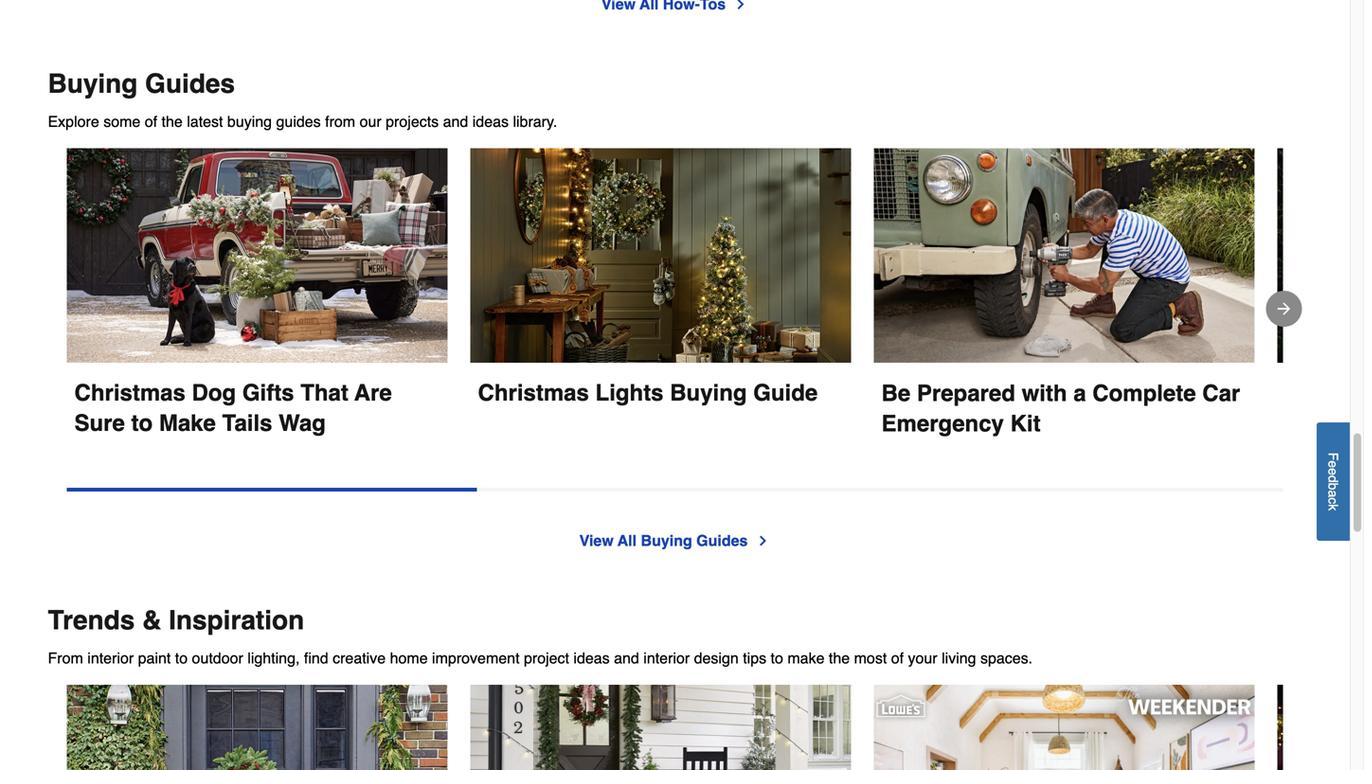 Task type: locate. For each thing, give the bounding box(es) containing it.
buying for christmas lights buying guide
[[670, 380, 747, 406]]

guides up latest
[[145, 69, 235, 99]]

c
[[1326, 498, 1341, 504]]

christmas dog gifts that are sure to make tails wag link
[[67, 149, 448, 439]]

ideas for buying guides
[[473, 113, 509, 131]]

living
[[942, 650, 977, 667]]

tails
[[222, 410, 272, 436]]

christmas lights buying guide link
[[471, 149, 851, 409]]

be prepared with a complete car emergency kit link
[[874, 149, 1255, 439]]

1 horizontal spatial guides
[[697, 532, 748, 550]]

from
[[48, 650, 83, 667]]

inspiration
[[169, 606, 304, 636]]

explore
[[48, 113, 99, 131]]

to
[[131, 410, 153, 436], [175, 650, 188, 667], [771, 650, 784, 667]]

christmas
[[74, 380, 186, 406], [478, 380, 589, 406]]

and right projects
[[443, 113, 468, 131]]

arrow right image
[[1275, 299, 1294, 318]]

of left your
[[891, 650, 904, 667]]

ideas left 'library.'
[[473, 113, 509, 131]]

1 horizontal spatial the
[[829, 650, 850, 667]]

buying
[[48, 69, 138, 99], [670, 380, 747, 406], [641, 532, 692, 550]]

spaces.
[[981, 650, 1033, 667]]

the
[[162, 113, 183, 131], [829, 650, 850, 667]]

to right sure
[[131, 410, 153, 436]]

paint
[[138, 650, 171, 667]]

1 vertical spatial ideas
[[574, 650, 610, 667]]

of
[[145, 113, 157, 131], [891, 650, 904, 667]]

1 vertical spatial buying
[[670, 380, 747, 406]]

0 horizontal spatial interior
[[87, 650, 134, 667]]

0 vertical spatial a
[[1074, 381, 1087, 407]]

0 vertical spatial and
[[443, 113, 468, 131]]

1 vertical spatial the
[[829, 650, 850, 667]]

0 horizontal spatial guides
[[145, 69, 235, 99]]

1 horizontal spatial christmas
[[478, 380, 589, 406]]

find
[[304, 650, 329, 667]]

interior
[[87, 650, 134, 667], [644, 650, 690, 667]]

gifts
[[242, 380, 294, 406]]

0 horizontal spatial of
[[145, 113, 157, 131]]

0 horizontal spatial a
[[1074, 381, 1087, 407]]

0 horizontal spatial and
[[443, 113, 468, 131]]

0 vertical spatial ideas
[[473, 113, 509, 131]]

trends
[[48, 606, 135, 636]]

e
[[1326, 461, 1341, 468], [1326, 468, 1341, 475]]

0 horizontal spatial to
[[131, 410, 153, 436]]

a up k
[[1326, 490, 1341, 498]]

0 horizontal spatial christmas
[[74, 380, 186, 406]]

2 interior from the left
[[644, 650, 690, 667]]

1 vertical spatial guides
[[697, 532, 748, 550]]

chevron right image
[[756, 534, 771, 549]]

latest
[[187, 113, 223, 131]]

view
[[580, 532, 614, 550]]

complete
[[1093, 381, 1196, 407]]

the left latest
[[162, 113, 183, 131]]

christmas inside christmas dog gifts that are sure to make tails wag
[[74, 380, 186, 406]]

buying up explore
[[48, 69, 138, 99]]

2 vertical spatial buying
[[641, 532, 692, 550]]

interior left design
[[644, 650, 690, 667]]

1 christmas from the left
[[74, 380, 186, 406]]

christmas for christmas lights buying guide
[[478, 380, 589, 406]]

lights
[[596, 380, 664, 406]]

e up b on the bottom
[[1326, 468, 1341, 475]]

1 horizontal spatial a
[[1326, 490, 1341, 498]]

scrollbar
[[67, 488, 477, 492]]

from
[[325, 113, 355, 131]]

all
[[618, 532, 637, 550]]

christmas dog gifts that are sure to make tails wag
[[74, 380, 398, 436]]

and up a front porch decorated with holiday garland, string lights and a red and green welcome mat. image
[[614, 650, 639, 667]]

1 interior from the left
[[87, 650, 134, 667]]

1 horizontal spatial to
[[175, 650, 188, 667]]

a front porch decorated with holiday garland, string lights and a red and green welcome mat. image
[[471, 685, 851, 770]]

1 horizontal spatial interior
[[644, 650, 690, 667]]

ideas right project
[[574, 650, 610, 667]]

outdoor
[[192, 650, 243, 667]]

f e e d b a c k
[[1326, 453, 1341, 511]]

to right paint
[[175, 650, 188, 667]]

of right some in the top left of the page
[[145, 113, 157, 131]]

guides left chevron right image
[[697, 532, 748, 550]]

buying
[[227, 113, 272, 131]]

1 horizontal spatial and
[[614, 650, 639, 667]]

buying right all
[[641, 532, 692, 550]]

e up d
[[1326, 461, 1341, 468]]

and
[[443, 113, 468, 131], [614, 650, 639, 667]]

0 vertical spatial buying
[[48, 69, 138, 99]]

some
[[103, 113, 141, 131]]

guides
[[145, 69, 235, 99], [697, 532, 748, 550]]

a
[[1074, 381, 1087, 407], [1326, 490, 1341, 498]]

are
[[355, 380, 392, 406]]

library.
[[513, 113, 557, 131]]

1 horizontal spatial ideas
[[574, 650, 610, 667]]

0 horizontal spatial the
[[162, 113, 183, 131]]

interior down trends
[[87, 650, 134, 667]]

ideas
[[473, 113, 509, 131], [574, 650, 610, 667]]

buying for view all buying guides
[[641, 532, 692, 550]]

0 vertical spatial the
[[162, 113, 183, 131]]

ideas for trends & inspiration
[[574, 650, 610, 667]]

christmas lights buying guide
[[478, 380, 818, 406]]

0 vertical spatial guides
[[145, 69, 235, 99]]

your
[[908, 650, 938, 667]]

2 christmas from the left
[[478, 380, 589, 406]]

the left most
[[829, 650, 850, 667]]

a right with
[[1074, 381, 1087, 407]]

a man in a striped blue and white t-shirt fixing a tire. image
[[874, 149, 1255, 364]]

f e e d b a c k button
[[1317, 423, 1350, 541]]

to right tips
[[771, 650, 784, 667]]

guides
[[276, 113, 321, 131]]

trends & inspiration
[[48, 606, 304, 636]]

1 horizontal spatial of
[[891, 650, 904, 667]]

tips
[[743, 650, 767, 667]]

christmas for christmas dog gifts that are sure to make tails wag
[[74, 380, 186, 406]]

2 horizontal spatial to
[[771, 650, 784, 667]]

1 vertical spatial a
[[1326, 490, 1341, 498]]

our
[[360, 113, 382, 131]]

0 horizontal spatial ideas
[[473, 113, 509, 131]]

buying left guide
[[670, 380, 747, 406]]



Task type: vqa. For each thing, say whether or not it's contained in the screenshot.
LOW
no



Task type: describe. For each thing, give the bounding box(es) containing it.
project
[[524, 650, 570, 667]]

k
[[1326, 504, 1341, 511]]

a home entryway decorated for christmas with lighted wreath, garland, and a prelit christmas tree. image
[[471, 149, 851, 364]]

buying guides
[[48, 69, 235, 99]]

view all buying guides
[[580, 532, 748, 550]]

a inside be prepared with a complete car emergency kit
[[1074, 381, 1087, 407]]

guides inside view all buying guides link
[[697, 532, 748, 550]]

a inside button
[[1326, 490, 1341, 498]]

prepared
[[917, 381, 1016, 407]]

make
[[159, 410, 216, 436]]

1 vertical spatial of
[[891, 650, 904, 667]]

lighting,
[[248, 650, 300, 667]]

episode of the weekender: the modern rustic cottage image
[[874, 685, 1255, 770]]

dog
[[192, 380, 236, 406]]

d
[[1326, 475, 1341, 483]]

chevron right image
[[734, 0, 749, 12]]

to inside christmas dog gifts that are sure to make tails wag
[[131, 410, 153, 436]]

emergency
[[882, 411, 1004, 437]]

make
[[788, 650, 825, 667]]

home
[[390, 650, 428, 667]]

most
[[854, 650, 887, 667]]

wag
[[279, 410, 326, 436]]

projects
[[386, 113, 439, 131]]

1 vertical spatial and
[[614, 650, 639, 667]]

1 e from the top
[[1326, 461, 1341, 468]]

view all buying guides link
[[580, 530, 771, 553]]

creative
[[333, 650, 386, 667]]

f
[[1326, 453, 1341, 461]]

be
[[882, 381, 911, 407]]

that
[[301, 380, 349, 406]]

&
[[142, 606, 161, 636]]

sure
[[74, 410, 125, 436]]

be prepared with a complete car emergency kit
[[882, 381, 1247, 437]]

improvement
[[432, 650, 520, 667]]

with
[[1022, 381, 1068, 407]]

a black lab with a bow on its neck in front of a red pick up truck. image
[[67, 149, 448, 364]]

b
[[1326, 483, 1341, 490]]

0 vertical spatial of
[[145, 113, 157, 131]]

a city apartment decorated with a christmas tree, lighted garland and candles. image
[[1278, 685, 1365, 770]]

guide
[[754, 380, 818, 406]]

a navy blue door on a brick home decorated with a fresh wreath and garland. image
[[67, 685, 448, 770]]

explore some of the latest buying guides from our projects and ideas library.
[[48, 113, 557, 131]]

design
[[694, 650, 739, 667]]

from interior paint to outdoor lighting, find creative home improvement project ideas and interior design tips to make the most of your living spaces.
[[48, 650, 1033, 667]]

2 e from the top
[[1326, 468, 1341, 475]]

car
[[1203, 381, 1241, 407]]

kit
[[1011, 411, 1041, 437]]

a woman in a red plaid jacket shopping for a live christmas tree. image
[[1278, 149, 1365, 364]]



